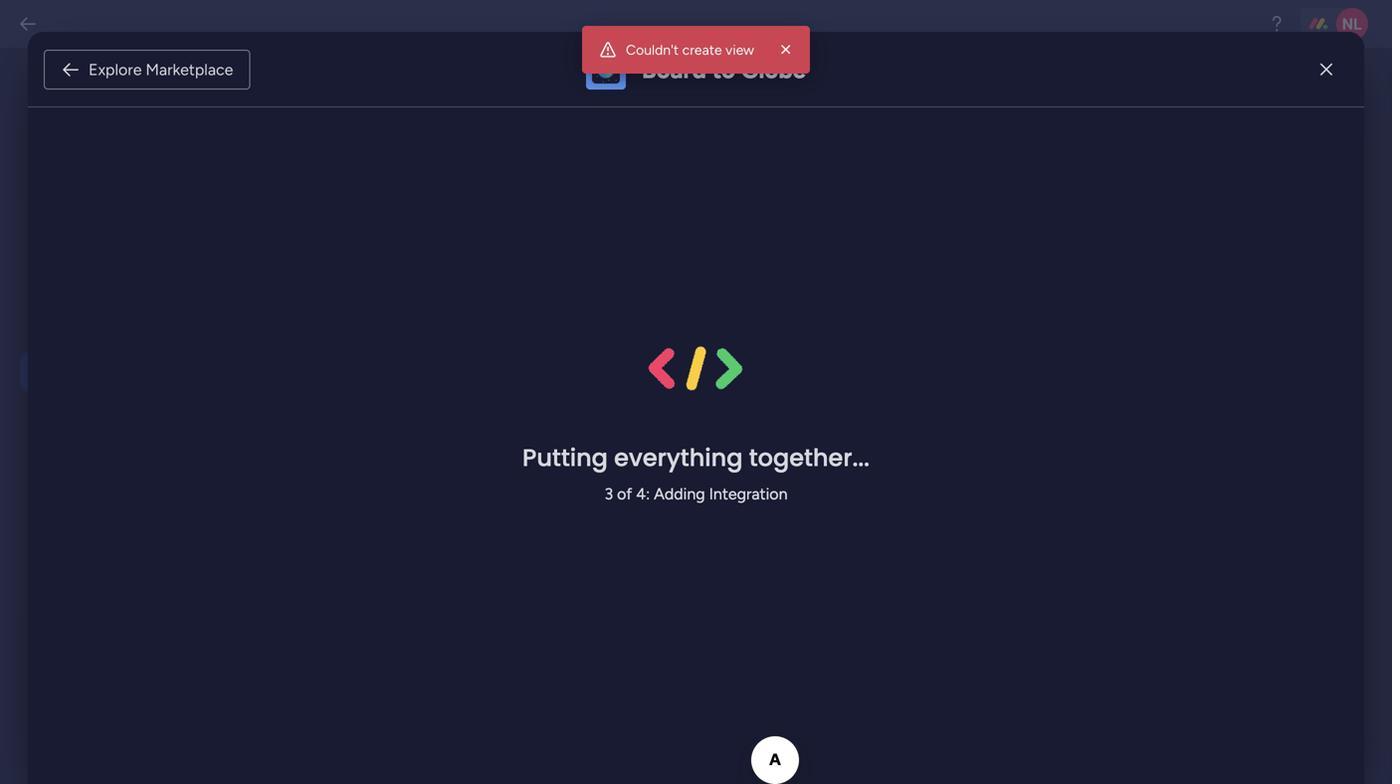 Task type: vqa. For each thing, say whether or not it's contained in the screenshot.
Hide Weekends
no



Task type: locate. For each thing, give the bounding box(es) containing it.
0 vertical spatial app
[[476, 377, 501, 395]]

marketplace
[[146, 60, 233, 79]]

api up order
[[505, 377, 528, 395]]

app
[[476, 377, 501, 395], [390, 422, 416, 440]]

1 horizontal spatial monday
[[636, 399, 690, 417]]

explore marketplace
[[89, 60, 233, 79]]

apps loader image
[[622, 279, 771, 428]]

your down 'powerful'
[[603, 399, 632, 417]]

your up everything
[[678, 422, 708, 440]]

0 vertical spatial monday
[[419, 377, 473, 395]]

1 vertical spatial app
[[390, 422, 416, 440]]

api
[[331, 90, 364, 116], [505, 377, 528, 395], [390, 444, 413, 462]]

important
[[555, 422, 621, 440]]

couldn't create view alert
[[582, 26, 810, 74]]

1 vertical spatial to
[[524, 399, 538, 417]]

capabilities
[[390, 399, 466, 417]]

your
[[603, 399, 632, 417], [678, 422, 708, 440]]

close image
[[777, 40, 797, 60]]

monday
[[419, 377, 473, 395], [636, 399, 690, 417]]

to
[[712, 55, 736, 84], [524, 399, 538, 417], [625, 422, 639, 440]]

0 horizontal spatial to
[[524, 399, 538, 417]]

globe
[[741, 55, 806, 84]]

integration
[[709, 485, 788, 504]]

0 vertical spatial your
[[603, 399, 632, 417]]

experience.
[[419, 422, 496, 440]]

of
[[617, 485, 633, 504]]

api left token
[[390, 444, 413, 462]]

2 horizontal spatial api
[[505, 377, 528, 395]]

api left v2
[[331, 90, 364, 116]]

0 horizontal spatial your
[[603, 399, 632, 417]]

1 vertical spatial your
[[678, 422, 708, 440]]

explore
[[89, 60, 142, 79]]

v2
[[369, 90, 393, 116]]

putting
[[523, 441, 608, 475]]

0 horizontal spatial api
[[331, 90, 364, 116]]

gives
[[532, 377, 567, 395]]

putting everything together... 3 of 4: adding integration
[[523, 441, 870, 504]]

couldn't create view
[[626, 41, 755, 58]]

view
[[726, 41, 755, 58]]

2 vertical spatial to
[[625, 422, 639, 440]]

couldn't
[[626, 41, 679, 58]]

2 horizontal spatial to
[[712, 55, 736, 84]]

app up in
[[476, 377, 501, 395]]

monday up the capabilities
[[419, 377, 473, 395]]

1 vertical spatial api
[[505, 377, 528, 395]]

1 horizontal spatial api
[[390, 444, 413, 462]]

token
[[417, 444, 455, 462]]

board
[[642, 55, 707, 84]]

app down the capabilities
[[390, 422, 416, 440]]

0 horizontal spatial app
[[390, 422, 416, 440]]

1 horizontal spatial app
[[476, 377, 501, 395]]

1 horizontal spatial to
[[625, 422, 639, 440]]

monday up keep
[[636, 399, 690, 417]]



Task type: describe. For each thing, give the bounding box(es) containing it.
order
[[485, 399, 520, 417]]

together...
[[749, 441, 870, 475]]

secure.
[[458, 444, 506, 462]]

back to workspace image
[[18, 14, 38, 34]]

help image
[[1267, 14, 1287, 34]]

0 horizontal spatial monday
[[419, 377, 473, 395]]

the monday app api gives you powerful capabilities in order to enhance your monday app experience. it's very important to keep your api token secure.
[[390, 377, 708, 462]]

board to globe
[[642, 55, 806, 84]]

administration
[[35, 85, 233, 120]]

very
[[523, 422, 551, 440]]

api v2 token
[[331, 90, 456, 116]]

create
[[683, 41, 722, 58]]

adding
[[654, 485, 706, 504]]

3
[[605, 485, 613, 504]]

0 vertical spatial to
[[712, 55, 736, 84]]

powerful
[[599, 377, 658, 395]]

noah lott image
[[1337, 8, 1369, 40]]

enhance
[[542, 399, 599, 417]]

dapulse x slim image
[[1321, 58, 1333, 82]]

1 vertical spatial monday
[[636, 399, 690, 417]]

token
[[398, 90, 456, 116]]

2 vertical spatial api
[[390, 444, 413, 462]]

app logo image
[[592, 56, 620, 84]]

keep
[[643, 422, 675, 440]]

the
[[390, 377, 415, 395]]

everything
[[614, 441, 743, 475]]

1 horizontal spatial your
[[678, 422, 708, 440]]

you
[[570, 377, 595, 395]]

in
[[469, 399, 481, 417]]

explore marketplace button
[[44, 50, 250, 90]]

0 vertical spatial api
[[331, 90, 364, 116]]

it's
[[499, 422, 519, 440]]

4:
[[636, 485, 650, 504]]



